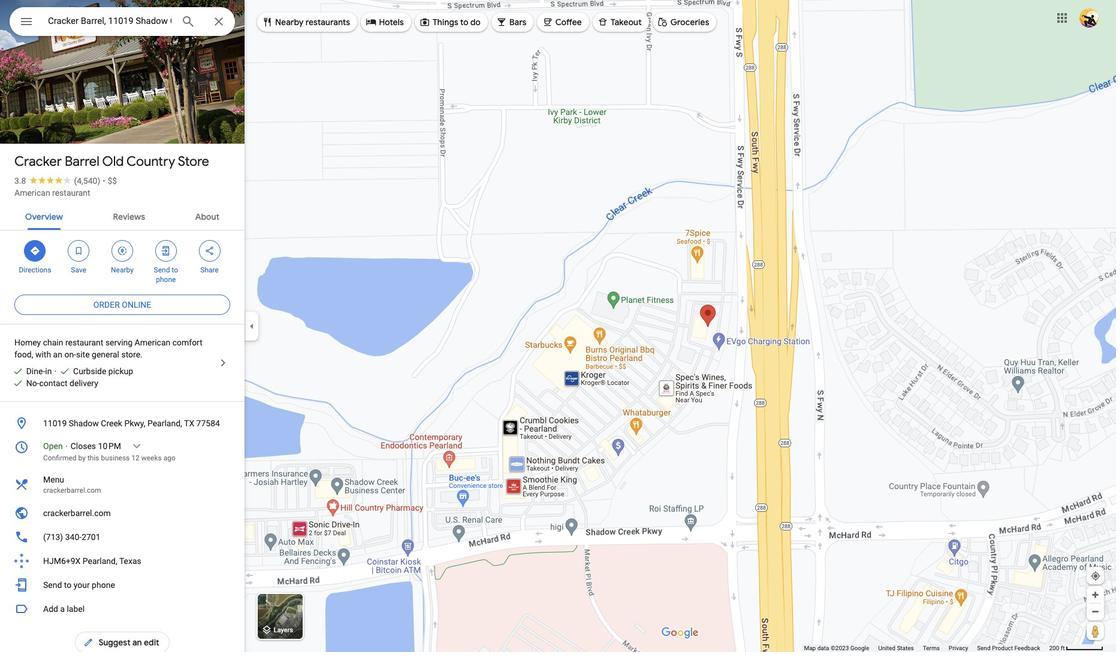 Task type: locate. For each thing, give the bounding box(es) containing it.
order
[[93, 300, 120, 310]]

crackerbarrel.com
[[43, 487, 101, 495], [43, 509, 111, 518]]

groceries
[[670, 17, 709, 28]]

0 vertical spatial ·
[[103, 176, 105, 186]]

american
[[14, 188, 50, 198], [135, 338, 170, 348]]

2 vertical spatial send
[[977, 646, 990, 652]]

things
[[433, 17, 458, 28]]

no-contact delivery
[[26, 379, 98, 388]]

send
[[154, 266, 170, 275], [43, 581, 62, 590], [977, 646, 990, 652]]

0 horizontal spatial phone
[[92, 581, 115, 590]]

nearby inside actions for cracker barrel old country store region
[[111, 266, 134, 275]]

send product feedback button
[[977, 645, 1040, 653]]

photo of cracker barrel old country store image
[[0, 0, 250, 144]]

nearby inside  nearby restaurants
[[275, 17, 304, 28]]

to for send to phone
[[172, 266, 178, 275]]

(713) 340-2701
[[43, 533, 100, 542]]

· left the $$
[[103, 176, 105, 186]]

pickup
[[108, 367, 133, 376]]

share
[[200, 266, 219, 275]]

hours image
[[14, 441, 29, 455]]

nearby right 
[[275, 17, 304, 28]]

4,540 reviews element
[[74, 176, 100, 186]]

serving
[[105, 338, 133, 348]]

200
[[1049, 646, 1059, 652]]

1 horizontal spatial phone
[[156, 276, 176, 284]]

11019 shadow creek pkwy, pearland, tx 77584 button
[[0, 412, 245, 436]]

layers
[[274, 627, 293, 635]]

reviews button
[[103, 201, 155, 230]]

business
[[101, 454, 130, 463]]

add a label button
[[0, 598, 245, 622]]

0 vertical spatial nearby
[[275, 17, 304, 28]]

0 vertical spatial send
[[154, 266, 170, 275]]

shadow
[[69, 419, 99, 429]]

zoom in image
[[1091, 591, 1100, 600]]

to left the share
[[172, 266, 178, 275]]


[[30, 245, 40, 258]]

curbside
[[73, 367, 106, 376]]

2 horizontal spatial send
[[977, 646, 990, 652]]

1 vertical spatial american
[[135, 338, 170, 348]]

send for send product feedback
[[977, 646, 990, 652]]

to inside send to your phone button
[[64, 581, 71, 590]]

0 horizontal spatial pearland,
[[83, 557, 117, 566]]

phone right "your"
[[92, 581, 115, 590]]

12
[[131, 454, 140, 463]]

0 vertical spatial pearland,
[[147, 419, 182, 429]]

collapse side panel image
[[245, 320, 258, 333]]

phone
[[156, 276, 176, 284], [92, 581, 115, 590]]

to
[[460, 17, 468, 28], [172, 266, 178, 275], [64, 581, 71, 590]]

american up store.
[[135, 338, 170, 348]]

footer containing map data ©2023 google
[[804, 645, 1049, 653]]

 bars
[[496, 16, 526, 29]]

american down 3.8
[[14, 188, 50, 198]]

suggest
[[99, 638, 130, 649]]


[[419, 16, 430, 29]]

1 vertical spatial an
[[132, 638, 142, 649]]

nearby
[[275, 17, 304, 28], [111, 266, 134, 275]]

 things to do
[[419, 16, 481, 29]]

privacy
[[949, 646, 968, 652]]

0 vertical spatial crackerbarrel.com
[[43, 487, 101, 495]]

2 vertical spatial to
[[64, 581, 71, 590]]

about
[[195, 212, 219, 222]]

0 horizontal spatial ·
[[54, 367, 56, 376]]

1 vertical spatial pearland,
[[83, 557, 117, 566]]

1 horizontal spatial an
[[132, 638, 142, 649]]

None field
[[48, 14, 171, 28]]

old
[[102, 153, 124, 170]]

has no-contact delivery group
[[7, 378, 98, 390]]

this
[[87, 454, 99, 463]]

country
[[127, 153, 175, 170]]

1 vertical spatial to
[[172, 266, 178, 275]]


[[19, 13, 34, 30]]

google account: ben nelson  
(ben.nelson1980@gmail.com) image
[[1079, 8, 1099, 27]]

· right in
[[54, 367, 56, 376]]

1 vertical spatial ·
[[54, 367, 56, 376]]

11019
[[43, 419, 67, 429]]

1 vertical spatial phone
[[92, 581, 115, 590]]

restaurant down 4,540 reviews element
[[52, 188, 90, 198]]

general
[[92, 350, 119, 360]]

show open hours for the week image
[[131, 441, 142, 452]]


[[262, 16, 273, 29]]

store
[[178, 153, 209, 170]]

tab list containing overview
[[0, 201, 245, 230]]

1 horizontal spatial american
[[135, 338, 170, 348]]

confirmed
[[43, 454, 76, 463]]

2 horizontal spatial to
[[460, 17, 468, 28]]

0 vertical spatial to
[[460, 17, 468, 28]]

0 vertical spatial phone
[[156, 276, 176, 284]]

american inside homey chain restaurant serving american comfort food, with an on-site general store.
[[135, 338, 170, 348]]

1 vertical spatial send
[[43, 581, 62, 590]]

cracker barrel old country store main content
[[0, 0, 250, 653]]

 search field
[[10, 7, 235, 38]]

pearland, inside hjm6+9x pearland, texas button
[[83, 557, 117, 566]]

pearland, down 2701
[[83, 557, 117, 566]]

 hotels
[[366, 16, 404, 29]]

an left edit
[[132, 638, 142, 649]]

nearby down ""
[[111, 266, 134, 275]]

zoom out image
[[1091, 608, 1100, 617]]

 takeout
[[597, 16, 642, 29]]

1 vertical spatial crackerbarrel.com
[[43, 509, 111, 518]]

site
[[76, 350, 90, 360]]

united states button
[[878, 645, 914, 653]]

send up 'add'
[[43, 581, 62, 590]]

privacy button
[[949, 645, 968, 653]]

2 crackerbarrel.com from the top
[[43, 509, 111, 518]]

dine-
[[26, 367, 45, 376]]

0 horizontal spatial nearby
[[111, 266, 134, 275]]

1 horizontal spatial pearland,
[[147, 419, 182, 429]]

barrel
[[65, 153, 99, 170]]

200 ft
[[1049, 646, 1065, 652]]

copy address image
[[218, 418, 228, 429]]

0 horizontal spatial send
[[43, 581, 62, 590]]

1 vertical spatial nearby
[[111, 266, 134, 275]]

send inside send to phone
[[154, 266, 170, 275]]

2701
[[82, 533, 100, 542]]

1 horizontal spatial ·
[[103, 176, 105, 186]]

3.8 stars image
[[26, 176, 74, 184]]


[[73, 245, 84, 258]]

in
[[45, 367, 52, 376]]

to left the do
[[460, 17, 468, 28]]

show your location image
[[1090, 571, 1101, 582]]

send down 
[[154, 266, 170, 275]]

1 horizontal spatial to
[[172, 266, 178, 275]]

crackerbarrel.com link
[[0, 502, 245, 526]]

10 pm
[[98, 442, 121, 451]]

menu
[[43, 475, 64, 485]]

cracker
[[14, 153, 62, 170]]

1 horizontal spatial send
[[154, 266, 170, 275]]


[[366, 16, 377, 29]]

an left on-
[[53, 350, 62, 360]]

curbside pickup
[[73, 367, 133, 376]]

product
[[992, 646, 1013, 652]]

pearland,
[[147, 419, 182, 429], [83, 557, 117, 566]]

(4,540)
[[74, 176, 100, 186]]

send inside information for cracker barrel old country store "region"
[[43, 581, 62, 590]]

to left "your"
[[64, 581, 71, 590]]

data
[[817, 646, 829, 652]]

· inside offers curbside pickup group
[[54, 367, 56, 376]]

0 horizontal spatial to
[[64, 581, 71, 590]]

0 vertical spatial an
[[53, 350, 62, 360]]

crackerbarrel.com up the 340-
[[43, 509, 111, 518]]

tab list inside cracker barrel old country store main content
[[0, 201, 245, 230]]

restaurant up site on the bottom left of the page
[[65, 338, 103, 348]]

phone down 
[[156, 276, 176, 284]]

open
[[43, 442, 63, 451]]

pearland, inside 11019 shadow creek pkwy, pearland, tx 77584 button
[[147, 419, 182, 429]]

crackerbarrel.com down menu
[[43, 487, 101, 495]]

phone inside send to phone
[[156, 276, 176, 284]]

0 horizontal spatial american
[[14, 188, 50, 198]]

footer
[[804, 645, 1049, 653]]

pearland, left tx
[[147, 419, 182, 429]]

1 horizontal spatial nearby
[[275, 17, 304, 28]]

terms
[[923, 646, 940, 652]]

phone inside button
[[92, 581, 115, 590]]

send left product
[[977, 646, 990, 652]]

hjm6+9x pearland, texas
[[43, 557, 141, 566]]

3.8
[[14, 176, 26, 186]]

send to phone
[[154, 266, 178, 284]]

0 vertical spatial restaurant
[[52, 188, 90, 198]]

0 vertical spatial american
[[14, 188, 50, 198]]

tab list
[[0, 201, 245, 230]]

$$
[[108, 176, 117, 186]]

an inside homey chain restaurant serving american comfort food, with an on-site general store.
[[53, 350, 62, 360]]

1 vertical spatial restaurant
[[65, 338, 103, 348]]


[[204, 245, 215, 258]]

restaurant
[[52, 188, 90, 198], [65, 338, 103, 348]]

label
[[67, 605, 85, 614]]

google
[[850, 646, 869, 652]]

photos
[[56, 119, 86, 130]]

to inside send to phone
[[172, 266, 178, 275]]

0 horizontal spatial an
[[53, 350, 62, 360]]



Task type: describe. For each thing, give the bounding box(es) containing it.
texas
[[119, 557, 141, 566]]


[[160, 245, 171, 258]]

1 crackerbarrel.com from the top
[[43, 487, 101, 495]]

by
[[78, 454, 86, 463]]

send for send to your phone
[[43, 581, 62, 590]]

none field inside cracker barrel, 11019 shadow creek pkwy, pearland, tx 77584 field
[[48, 14, 171, 28]]

an inside  suggest an edit
[[132, 638, 142, 649]]

online
[[122, 300, 151, 310]]

open ⋅ closes 10 pm
[[43, 442, 121, 451]]

⋅
[[65, 442, 68, 451]]

restaurant inside homey chain restaurant serving american comfort food, with an on-site general store.
[[65, 338, 103, 348]]

Cracker Barrel, 11019 Shadow Creek Pkwy, Pearland, TX 77584 field
[[10, 7, 235, 36]]

· for · $$
[[103, 176, 105, 186]]

 nearby restaurants
[[262, 16, 350, 29]]

· $$
[[103, 176, 117, 186]]

confirmed by this business 12 weeks ago
[[43, 454, 176, 463]]


[[542, 16, 553, 29]]

comfort
[[172, 338, 202, 348]]

send for send to phone
[[154, 266, 170, 275]]

hotels
[[379, 17, 404, 28]]

homey chain restaurant serving american comfort food, with an on-site general store.
[[14, 338, 202, 360]]

add a label
[[43, 605, 85, 614]]

to for send to your phone
[[64, 581, 71, 590]]

united
[[878, 646, 895, 652]]

 suggest an edit
[[83, 637, 159, 650]]

map data ©2023 google
[[804, 646, 869, 652]]

contact
[[39, 379, 68, 388]]

terms button
[[923, 645, 940, 653]]

weeks
[[141, 454, 162, 463]]

pkwy,
[[124, 419, 145, 429]]

send to your phone button
[[0, 574, 245, 598]]

actions for cracker barrel old country store region
[[0, 231, 245, 291]]

overview button
[[15, 201, 73, 230]]

 groceries
[[657, 16, 709, 29]]

american inside american restaurant "button"
[[14, 188, 50, 198]]

save
[[71, 266, 86, 275]]

overview
[[25, 212, 63, 222]]

 coffee
[[542, 16, 582, 29]]

united states
[[878, 646, 914, 652]]

edit
[[144, 638, 159, 649]]

do
[[470, 17, 481, 28]]


[[117, 245, 128, 258]]

footer inside google maps element
[[804, 645, 1049, 653]]

bars
[[509, 17, 526, 28]]

delivery
[[70, 379, 98, 388]]


[[657, 16, 668, 29]]

a
[[60, 605, 65, 614]]


[[496, 16, 507, 29]]

map
[[804, 646, 816, 652]]

340-
[[65, 533, 82, 542]]

· for ·
[[54, 367, 56, 376]]

77584
[[196, 419, 220, 429]]

directions
[[19, 266, 51, 275]]

menu crackerbarrel.com
[[43, 475, 101, 495]]

coffee
[[555, 17, 582, 28]]

american restaurant
[[14, 188, 90, 198]]

order online link
[[14, 291, 230, 319]]

order online
[[93, 300, 151, 310]]

chain
[[43, 338, 63, 348]]

reviews
[[113, 212, 145, 222]]

restaurant inside "button"
[[52, 188, 90, 198]]

send to your phone
[[43, 581, 115, 590]]


[[597, 16, 608, 29]]

send product feedback
[[977, 646, 1040, 652]]

offers curbside pickup group
[[54, 366, 133, 378]]

google maps element
[[0, 0, 1116, 653]]

dine-in
[[26, 367, 52, 376]]

information for cracker barrel old country store region
[[0, 409, 245, 598]]

200 ft button
[[1049, 646, 1103, 652]]

price: moderate element
[[108, 176, 117, 186]]

tx
[[184, 419, 194, 429]]

 button
[[10, 7, 43, 38]]

to inside  things to do
[[460, 17, 468, 28]]

states
[[897, 646, 914, 652]]

ago
[[163, 454, 176, 463]]

hjm6+9x
[[43, 557, 81, 566]]

cracker barrel old country store
[[14, 153, 209, 170]]

food,
[[14, 350, 33, 360]]

show street view coverage image
[[1087, 623, 1104, 641]]

restaurants
[[306, 17, 350, 28]]

hjm6+9x pearland, texas button
[[0, 550, 245, 574]]

homey
[[14, 338, 41, 348]]

1,332
[[31, 119, 54, 130]]

with
[[35, 350, 51, 360]]

serves dine-in group
[[7, 366, 52, 378]]

ft
[[1061, 646, 1065, 652]]

(713)
[[43, 533, 63, 542]]



Task type: vqa. For each thing, say whether or not it's contained in the screenshot.
Yamato Daiichi Hotel ICON
no



